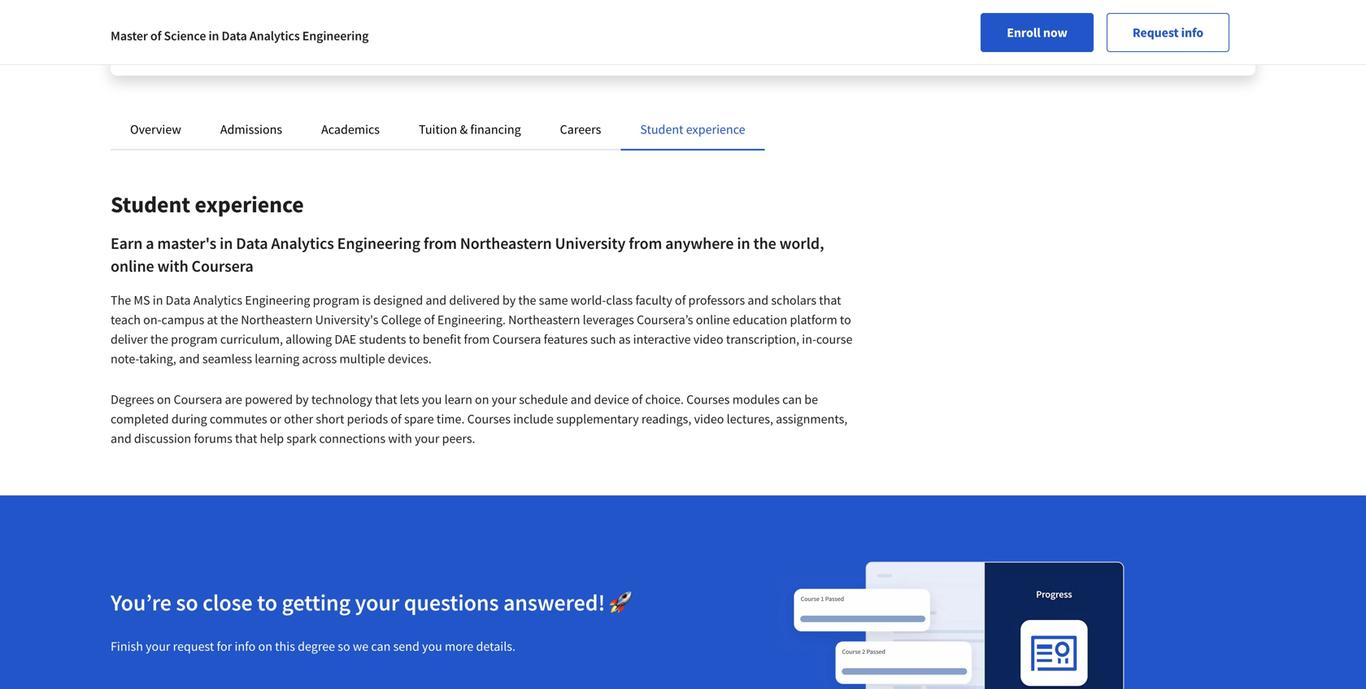 Task type: vqa. For each thing, say whether or not it's contained in the screenshot.
Profile photo
no



Task type: locate. For each thing, give the bounding box(es) containing it.
that left lets
[[375, 391, 397, 408]]

northeastern down same
[[509, 312, 580, 328]]

leverages
[[583, 312, 634, 328]]

and right 'designed' on the left top of the page
[[426, 292, 447, 308]]

of down the offered
[[150, 28, 161, 44]]

on up instructors
[[1104, 8, 1117, 23]]

and down the completed
[[111, 430, 132, 447]]

to up devices.
[[409, 331, 420, 347]]

offered
[[137, 8, 172, 23]]

that up the platform
[[820, 292, 842, 308]]

to up "course"
[[840, 312, 852, 328]]

your down spare
[[415, 430, 440, 447]]

info inside button
[[1182, 24, 1204, 41]]

on right learn
[[475, 391, 489, 408]]

1 vertical spatial analytics
[[271, 233, 334, 253]]

you right send
[[422, 638, 442, 655]]

deliver
[[111, 331, 148, 347]]

0 horizontal spatial that
[[235, 430, 257, 447]]

0 vertical spatial with
[[1053, 24, 1074, 39]]

northeastern inside earn a master's in data analytics engineering from northeastern university from anywhere in the world, online with coursera
[[460, 233, 552, 253]]

1 vertical spatial data
[[236, 233, 268, 253]]

and up the supplementary
[[571, 391, 592, 408]]

0 vertical spatial info
[[1182, 24, 1204, 41]]

enroll now
[[1007, 24, 1068, 41]]

analytics inside the ms in data analytics engineering program is designed and delivered by the same world-class faculty of professors and scholars that teach on-campus at the northeastern university's college of engineering. northeastern leverages coursera's online education platform to deliver the program curriculum, allowing dae students to benefit from coursera features such as interactive video transcription, in-course note-taking, and seamless learning across multiple devices.
[[193, 292, 243, 308]]

send
[[393, 638, 420, 655]]

can
[[783, 391, 802, 408], [371, 638, 391, 655]]

0 horizontal spatial info
[[235, 638, 256, 655]]

2 vertical spatial to
[[257, 588, 277, 617]]

with down master's
[[157, 256, 188, 276]]

1 vertical spatial student experience
[[111, 190, 304, 218]]

0 horizontal spatial with
[[157, 256, 188, 276]]

0 horizontal spatial to
[[257, 588, 277, 617]]

academics
[[321, 121, 380, 138]]

1 horizontal spatial to
[[409, 331, 420, 347]]

0 horizontal spatial courses
[[468, 411, 511, 427]]

1 horizontal spatial can
[[783, 391, 802, 408]]

short
[[316, 411, 345, 427]]

engineering.
[[438, 312, 506, 328]]

with down videos,
[[1053, 24, 1074, 39]]

of
[[244, 8, 253, 23], [150, 28, 161, 44], [675, 292, 686, 308], [424, 312, 435, 328], [632, 391, 643, 408], [391, 411, 402, 427]]

0 vertical spatial student
[[641, 121, 684, 138]]

student experience link
[[641, 121, 746, 138]]

online inside the ms in data analytics engineering program is designed and delivered by the same world-class faculty of professors and scholars that teach on-campus at the northeastern university's college of engineering. northeastern leverages coursera's online education platform to deliver the program curriculum, allowing dae students to benefit from coursera features such as interactive video transcription, in-course note-taking, and seamless learning across multiple devices.
[[696, 312, 731, 328]]

data inside earn a master's in data analytics engineering from northeastern university from anywhere in the world, online with coursera
[[236, 233, 268, 253]]

enroll now button
[[981, 13, 1094, 52]]

college
[[206, 8, 242, 23], [381, 312, 422, 328]]

0 vertical spatial can
[[783, 391, 802, 408]]

video inside degrees on coursera are powered by technology that lets you learn on your schedule and device of choice. courses modules can be completed during commutes or other short periods of spare time. courses include supplementary readings, video lectures, assignments, and discussion forums that help spark connections with your peers.
[[694, 411, 725, 427]]

anywhere
[[666, 233, 734, 253]]

1 vertical spatial with
[[157, 256, 188, 276]]

can right "we"
[[371, 638, 391, 655]]

learning
[[255, 351, 300, 367]]

1 horizontal spatial that
[[375, 391, 397, 408]]

1 horizontal spatial courses
[[687, 391, 730, 408]]

1 vertical spatial to
[[409, 331, 420, 347]]

with inside degrees on coursera are powered by technology that lets you learn on your schedule and device of choice. courses modules can be completed during commutes or other short periods of spare time. courses include supplementary readings, video lectures, assignments, and discussion forums that help spark connections with your peers.
[[388, 430, 412, 447]]

1 vertical spatial online
[[696, 312, 731, 328]]

from down engineering.
[[464, 331, 490, 347]]

experience
[[686, 121, 746, 138], [195, 190, 304, 218]]

in inside the ms in data analytics engineering program is designed and delivered by the same world-class faculty of professors and scholars that teach on-campus at the northeastern university's college of engineering. northeastern leverages coursera's online education platform to deliver the program curriculum, allowing dae students to benefit from coursera features such as interactive video transcription, in-course note-taking, and seamless learning across multiple devices.
[[153, 292, 163, 308]]

be
[[805, 391, 819, 408]]

tuition & financing
[[419, 121, 521, 138]]

of left spare
[[391, 411, 402, 427]]

the ms in data analytics engineering program is designed and delivered by the same world-class faculty of professors and scholars that teach on-campus at the northeastern university's college of engineering. northeastern leverages coursera's online education platform to deliver the program curriculum, allowing dae students to benefit from coursera features such as interactive video transcription, in-course note-taking, and seamless learning across multiple devices.
[[111, 292, 853, 367]]

by right delivered
[[503, 292, 516, 308]]

completed
[[111, 411, 169, 427]]

northeastern inside offered by the college of engineering at northeastern university.
[[137, 24, 200, 39]]

at
[[315, 8, 324, 23], [207, 312, 218, 328]]

tuition & financing link
[[419, 121, 521, 138]]

your up include
[[492, 391, 517, 408]]

platform
[[790, 312, 838, 328]]

0 horizontal spatial online
[[111, 256, 154, 276]]

0 vertical spatial program
[[313, 292, 360, 308]]

analytics for master's
[[271, 233, 334, 253]]

university.
[[202, 24, 252, 39]]

2 horizontal spatial that
[[820, 292, 842, 308]]

master
[[111, 28, 148, 44]]

with down spare
[[388, 430, 412, 447]]

engineering
[[256, 8, 313, 23], [302, 28, 369, 44], [337, 233, 421, 253], [245, 292, 310, 308]]

0 horizontal spatial student experience
[[111, 190, 304, 218]]

readings,
[[642, 411, 692, 427]]

offered by the college of engineering at northeastern university.
[[137, 8, 324, 39]]

coursera up during
[[174, 391, 222, 408]]

in right anywhere
[[737, 233, 751, 253]]

video
[[694, 331, 724, 347], [694, 411, 725, 427]]

program
[[313, 292, 360, 308], [171, 331, 218, 347]]

with inside earn a master's in data analytics engineering from northeastern university from anywhere in the world, online with coursera
[[157, 256, 188, 276]]

2 horizontal spatial with
[[1053, 24, 1074, 39]]

request
[[1133, 24, 1179, 41]]

1 vertical spatial at
[[207, 312, 218, 328]]

in right science
[[209, 28, 219, 44]]

1 horizontal spatial student experience
[[641, 121, 746, 138]]

that down commutes
[[235, 430, 257, 447]]

0 vertical spatial you
[[422, 391, 442, 408]]

0 vertical spatial college
[[206, 8, 242, 23]]

so
[[176, 588, 198, 617], [338, 638, 350, 655]]

in-
[[802, 331, 817, 347]]

0 vertical spatial so
[[176, 588, 198, 617]]

data right science
[[222, 28, 247, 44]]

allowing
[[286, 331, 332, 347]]

taking,
[[139, 351, 176, 367]]

in right ms
[[153, 292, 163, 308]]

college up university.
[[206, 8, 242, 23]]

0 vertical spatial data
[[222, 28, 247, 44]]

in right master's
[[220, 233, 233, 253]]

academics link
[[321, 121, 380, 138]]

the left world, on the right top of the page
[[754, 233, 777, 253]]

the inside offered by the college of engineering at northeastern university.
[[188, 8, 204, 23]]

to right close
[[257, 588, 277, 617]]

coursera down master's
[[192, 256, 254, 276]]

1 horizontal spatial at
[[315, 8, 324, 23]]

2 vertical spatial by
[[296, 391, 309, 408]]

northeastern
[[137, 24, 200, 39], [460, 233, 552, 253], [241, 312, 313, 328], [509, 312, 580, 328]]

include
[[514, 411, 554, 427]]

1 vertical spatial experience
[[195, 190, 304, 218]]

earn a master's in data analytics engineering from northeastern university from anywhere in the world, online with coursera
[[111, 233, 825, 276]]

during
[[172, 411, 207, 427]]

0 vertical spatial to
[[840, 312, 852, 328]]

engineering inside the ms in data analytics engineering program is designed and delivered by the same world-class faculty of professors and scholars that teach on-campus at the northeastern university's college of engineering. northeastern leverages coursera's online education platform to deliver the program curriculum, allowing dae students to benefit from coursera features such as interactive video transcription, in-course note-taking, and seamless learning across multiple devices.
[[245, 292, 310, 308]]

student right careers
[[641, 121, 684, 138]]

northeastern down the offered
[[137, 24, 200, 39]]

engineering inside offered by the college of engineering at northeastern university.
[[256, 8, 313, 23]]

request info
[[1133, 24, 1204, 41]]

the inside earn a master's in data analytics engineering from northeastern university from anywhere in the world, online with coursera
[[754, 233, 777, 253]]

0 vertical spatial analytics
[[250, 28, 300, 44]]

degree
[[298, 638, 335, 655]]

0 horizontal spatial by
[[174, 8, 186, 23]]

1 vertical spatial that
[[375, 391, 397, 408]]

technology
[[311, 391, 373, 408]]

of right device
[[632, 391, 643, 408]]

so left close
[[176, 588, 198, 617]]

online down professors
[[696, 312, 731, 328]]

coursera inside the ms in data analytics engineering program is designed and delivered by the same world-class faculty of professors and scholars that teach on-campus at the northeastern university's college of engineering. northeastern leverages coursera's online education platform to deliver the program curriculum, allowing dae students to benefit from coursera features such as interactive video transcription, in-course note-taking, and seamless learning across multiple devices.
[[493, 331, 541, 347]]

1 horizontal spatial with
[[388, 430, 412, 447]]

from inside the ms in data analytics engineering program is designed and delivered by the same world-class faculty of professors and scholars that teach on-campus at the northeastern university's college of engineering. northeastern leverages coursera's online education platform to deliver the program curriculum, allowing dae students to benefit from coursera features such as interactive video transcription, in-course note-taking, and seamless learning across multiple devices.
[[464, 331, 490, 347]]

on left this
[[258, 638, 273, 655]]

1 horizontal spatial experience
[[686, 121, 746, 138]]

0 vertical spatial courses
[[687, 391, 730, 408]]

careers link
[[560, 121, 602, 138]]

1 horizontal spatial online
[[696, 312, 731, 328]]

1 vertical spatial so
[[338, 638, 350, 655]]

with
[[1053, 24, 1074, 39], [157, 256, 188, 276], [388, 430, 412, 447]]

you right lets
[[422, 391, 442, 408]]

the up taking,
[[150, 331, 168, 347]]

student up "a"
[[111, 190, 190, 218]]

of up master of science in data analytics engineering
[[244, 8, 253, 23]]

of up the coursera's
[[675, 292, 686, 308]]

professors
[[689, 292, 745, 308]]

is
[[362, 292, 371, 308]]

in
[[209, 28, 219, 44], [220, 233, 233, 253], [737, 233, 751, 253], [153, 292, 163, 308]]

0 horizontal spatial at
[[207, 312, 218, 328]]

and
[[1159, 8, 1178, 23], [1130, 24, 1148, 39], [426, 292, 447, 308], [748, 292, 769, 308], [179, 351, 200, 367], [571, 391, 592, 408], [111, 430, 132, 447]]

info right peers,
[[1182, 24, 1204, 41]]

courses up peers.
[[468, 411, 511, 427]]

0 vertical spatial that
[[820, 292, 842, 308]]

northeastern up curriculum,
[[241, 312, 313, 328]]

1 vertical spatial you
[[422, 638, 442, 655]]

college down 'designed' on the left top of the page
[[381, 312, 422, 328]]

1 horizontal spatial by
[[296, 391, 309, 408]]

online inside earn a master's in data analytics engineering from northeastern university from anywhere in the world, online with coursera
[[111, 256, 154, 276]]

1 vertical spatial program
[[171, 331, 218, 347]]

lets
[[400, 391, 419, 408]]

admissions
[[220, 121, 282, 138]]

coursera left features
[[493, 331, 541, 347]]

0 vertical spatial online
[[111, 256, 154, 276]]

2 horizontal spatial by
[[503, 292, 516, 308]]

coursera
[[192, 256, 254, 276], [493, 331, 541, 347], [174, 391, 222, 408]]

1 vertical spatial can
[[371, 638, 391, 655]]

northeastern up delivered
[[460, 233, 552, 253]]

such
[[591, 331, 616, 347]]

can inside degrees on coursera are powered by technology that lets you learn on your schedule and device of choice. courses modules can be completed during commutes or other short periods of spare time. courses include supplementary readings, video lectures, assignments, and discussion forums that help spark connections with your peers.
[[783, 391, 802, 408]]

0 vertical spatial video
[[694, 331, 724, 347]]

science
[[164, 28, 206, 44]]

courses
[[687, 391, 730, 408], [468, 411, 511, 427]]

1 horizontal spatial info
[[1182, 24, 1204, 41]]

data up campus
[[166, 292, 191, 308]]

online
[[111, 256, 154, 276], [696, 312, 731, 328]]

the
[[111, 292, 131, 308]]

university
[[555, 233, 626, 253]]

so left "we"
[[338, 638, 350, 655]]

video down professors
[[694, 331, 724, 347]]

2 vertical spatial analytics
[[193, 292, 243, 308]]

dae
[[335, 331, 357, 347]]

0 vertical spatial coursera
[[192, 256, 254, 276]]

by up science
[[174, 8, 186, 23]]

on
[[1104, 8, 1117, 23], [157, 391, 171, 408], [475, 391, 489, 408], [258, 638, 273, 655]]

from right peers,
[[1182, 24, 1204, 39]]

1 vertical spatial coursera
[[493, 331, 541, 347]]

can left "be"
[[783, 391, 802, 408]]

program up the university's on the left top of the page
[[313, 292, 360, 308]]

analytics inside earn a master's in data analytics engineering from northeastern university from anywhere in the world, online with coursera
[[271, 233, 334, 253]]

1 horizontal spatial college
[[381, 312, 422, 328]]

2 vertical spatial with
[[388, 430, 412, 447]]

2 horizontal spatial to
[[840, 312, 852, 328]]

1 vertical spatial video
[[694, 411, 725, 427]]

by up other
[[296, 391, 309, 408]]

across
[[302, 351, 337, 367]]

the up science
[[188, 8, 204, 23]]

from
[[1182, 24, 1204, 39], [424, 233, 457, 253], [629, 233, 663, 253], [464, 331, 490, 347]]

0 vertical spatial at
[[315, 8, 324, 23]]

2 vertical spatial coursera
[[174, 391, 222, 408]]

lecture
[[997, 8, 1033, 23]]

data right master's
[[236, 233, 268, 253]]

online down earn
[[111, 256, 154, 276]]

courses right choice.
[[687, 391, 730, 408]]

1 vertical spatial student
[[111, 190, 190, 218]]

choice.
[[646, 391, 684, 408]]

your
[[492, 391, 517, 408], [415, 430, 440, 447], [355, 588, 400, 617], [146, 638, 170, 655]]

data
[[222, 28, 247, 44], [236, 233, 268, 253], [166, 292, 191, 308]]

1 vertical spatial courses
[[468, 411, 511, 427]]

1 vertical spatial by
[[503, 292, 516, 308]]

on-
[[143, 312, 162, 328]]

0 horizontal spatial college
[[206, 8, 242, 23]]

students
[[359, 331, 406, 347]]

1 vertical spatial college
[[381, 312, 422, 328]]

info right for in the left bottom of the page
[[235, 638, 256, 655]]

info
[[1182, 24, 1204, 41], [235, 638, 256, 655]]

embedded module image image
[[753, 535, 1168, 689]]

video left lectures,
[[694, 411, 725, 427]]

1 horizontal spatial student
[[641, 121, 684, 138]]

with inside lecture videos, hands-on projects and connection with instructors and peers, from anywhere.
[[1053, 24, 1074, 39]]

2 vertical spatial data
[[166, 292, 191, 308]]

program down campus
[[171, 331, 218, 347]]

1 horizontal spatial so
[[338, 638, 350, 655]]

devices.
[[388, 351, 432, 367]]

the
[[188, 8, 204, 23], [754, 233, 777, 253], [519, 292, 537, 308], [220, 312, 238, 328], [150, 331, 168, 347]]

coursera inside earn a master's in data analytics engineering from northeastern university from anywhere in the world, online with coursera
[[192, 256, 254, 276]]

the left same
[[519, 292, 537, 308]]

now
[[1044, 24, 1068, 41]]

0 vertical spatial by
[[174, 8, 186, 23]]

1 horizontal spatial program
[[313, 292, 360, 308]]



Task type: describe. For each thing, give the bounding box(es) containing it.
tuition
[[419, 121, 457, 138]]

0 horizontal spatial experience
[[195, 190, 304, 218]]

request
[[173, 638, 214, 655]]

instructors
[[1076, 24, 1127, 39]]

same
[[539, 292, 568, 308]]

scholars
[[772, 292, 817, 308]]

as
[[619, 331, 631, 347]]

this
[[275, 638, 295, 655]]

finish your request for info on this degree so we can send you more details.
[[111, 638, 516, 655]]

seamless
[[202, 351, 252, 367]]

0 horizontal spatial so
[[176, 588, 198, 617]]

overview link
[[130, 121, 181, 138]]

you're so close to getting your questions answered! 🚀
[[111, 588, 633, 617]]

video inside the ms in data analytics engineering program is designed and delivered by the same world-class faculty of professors and scholars that teach on-campus at the northeastern university's college of engineering. northeastern leverages coursera's online education platform to deliver the program curriculum, allowing dae students to benefit from coursera features such as interactive video transcription, in-course note-taking, and seamless learning across multiple devices.
[[694, 331, 724, 347]]

faculty
[[636, 292, 673, 308]]

enroll
[[1007, 24, 1041, 41]]

from up delivered
[[424, 233, 457, 253]]

for
[[217, 638, 232, 655]]

2 vertical spatial that
[[235, 430, 257, 447]]

curriculum,
[[220, 331, 283, 347]]

careers
[[560, 121, 602, 138]]

device
[[594, 391, 630, 408]]

0 horizontal spatial program
[[171, 331, 218, 347]]

0 horizontal spatial student
[[111, 190, 190, 218]]

campus
[[162, 312, 204, 328]]

close
[[203, 588, 253, 617]]

connections
[[319, 430, 386, 447]]

connection
[[997, 24, 1051, 39]]

data for science
[[222, 28, 247, 44]]

projects
[[1119, 8, 1157, 23]]

answered!
[[504, 588, 606, 617]]

are
[[225, 391, 242, 408]]

at inside the ms in data analytics engineering program is designed and delivered by the same world-class faculty of professors and scholars that teach on-campus at the northeastern university's college of engineering. northeastern leverages coursera's online education platform to deliver the program curriculum, allowing dae students to benefit from coursera features such as interactive video transcription, in-course note-taking, and seamless learning across multiple devices.
[[207, 312, 218, 328]]

overview
[[130, 121, 181, 138]]

financing
[[471, 121, 521, 138]]

class
[[606, 292, 633, 308]]

ms
[[134, 292, 150, 308]]

help
[[260, 430, 284, 447]]

at inside offered by the college of engineering at northeastern university.
[[315, 8, 324, 23]]

other
[[284, 411, 313, 427]]

designed
[[374, 292, 423, 308]]

0 vertical spatial experience
[[686, 121, 746, 138]]

of inside offered by the college of engineering at northeastern university.
[[244, 8, 253, 23]]

lecture videos, hands-on projects and connection with instructors and peers, from anywhere.
[[997, 8, 1204, 55]]

the up curriculum,
[[220, 312, 238, 328]]

a
[[146, 233, 154, 253]]

data inside the ms in data analytics engineering program is designed and delivered by the same world-class faculty of professors and scholars that teach on-campus at the northeastern university's college of engineering. northeastern leverages coursera's online education platform to deliver the program curriculum, allowing dae students to benefit from coursera features such as interactive video transcription, in-course note-taking, and seamless learning across multiple devices.
[[166, 292, 191, 308]]

master of science in data analytics engineering
[[111, 28, 369, 44]]

benefit
[[423, 331, 462, 347]]

you're
[[111, 588, 172, 617]]

from left anywhere
[[629, 233, 663, 253]]

interactive
[[634, 331, 691, 347]]

we
[[353, 638, 369, 655]]

and up peers,
[[1159, 8, 1178, 23]]

supplementary
[[557, 411, 639, 427]]

or
[[270, 411, 282, 427]]

university's
[[315, 312, 379, 328]]

course
[[817, 331, 853, 347]]

1 vertical spatial info
[[235, 638, 256, 655]]

discussion
[[134, 430, 191, 447]]

note-
[[111, 351, 139, 367]]

questions
[[404, 588, 499, 617]]

world,
[[780, 233, 825, 253]]

spark
[[287, 430, 317, 447]]

hands-
[[1071, 8, 1104, 23]]

your right finish
[[146, 638, 170, 655]]

commutes
[[210, 411, 267, 427]]

request info button
[[1107, 13, 1230, 52]]

of up benefit
[[424, 312, 435, 328]]

world-
[[571, 292, 606, 308]]

by inside degrees on coursera are powered by technology that lets you learn on your schedule and device of choice. courses modules can be completed during commutes or other short periods of spare time. courses include supplementary readings, video lectures, assignments, and discussion forums that help spark connections with your peers.
[[296, 391, 309, 408]]

videos,
[[1035, 8, 1069, 23]]

that inside the ms in data analytics engineering program is designed and delivered by the same world-class faculty of professors and scholars that teach on-campus at the northeastern university's college of engineering. northeastern leverages coursera's online education platform to deliver the program curriculum, allowing dae students to benefit from coursera features such as interactive video transcription, in-course note-taking, and seamless learning across multiple devices.
[[820, 292, 842, 308]]

transcription,
[[726, 331, 800, 347]]

getting
[[282, 588, 351, 617]]

and down projects
[[1130, 24, 1148, 39]]

and up education
[[748, 292, 769, 308]]

powered
[[245, 391, 293, 408]]

your up "we"
[[355, 588, 400, 617]]

peers.
[[442, 430, 476, 447]]

by inside the ms in data analytics engineering program is designed and delivered by the same world-class faculty of professors and scholars that teach on-campus at the northeastern university's college of engineering. northeastern leverages coursera's online education platform to deliver the program curriculum, allowing dae students to benefit from coursera features such as interactive video transcription, in-course note-taking, and seamless learning across multiple devices.
[[503, 292, 516, 308]]

0 vertical spatial student experience
[[641, 121, 746, 138]]

earn
[[111, 233, 143, 253]]

engineering inside earn a master's in data analytics engineering from northeastern university from anywhere in the world, online with coursera
[[337, 233, 421, 253]]

anywhere.
[[997, 41, 1047, 55]]

by inside offered by the college of engineering at northeastern university.
[[174, 8, 186, 23]]

master's
[[157, 233, 217, 253]]

you inside degrees on coursera are powered by technology that lets you learn on your schedule and device of choice. courses modules can be completed during commutes or other short periods of spare time. courses include supplementary readings, video lectures, assignments, and discussion forums that help spark connections with your peers.
[[422, 391, 442, 408]]

admissions link
[[220, 121, 282, 138]]

education
[[733, 312, 788, 328]]

spare
[[404, 411, 434, 427]]

data for master's
[[236, 233, 268, 253]]

from inside lecture videos, hands-on projects and connection with instructors and peers, from anywhere.
[[1182, 24, 1204, 39]]

college inside the ms in data analytics engineering program is designed and delivered by the same world-class faculty of professors and scholars that teach on-campus at the northeastern university's college of engineering. northeastern leverages coursera's online education platform to deliver the program curriculum, allowing dae students to benefit from coursera features such as interactive video transcription, in-course note-taking, and seamless learning across multiple devices.
[[381, 312, 422, 328]]

teach
[[111, 312, 141, 328]]

analytics for science
[[250, 28, 300, 44]]

assignments,
[[776, 411, 848, 427]]

schedule
[[519, 391, 568, 408]]

learn
[[445, 391, 473, 408]]

finish
[[111, 638, 143, 655]]

college inside offered by the college of engineering at northeastern university.
[[206, 8, 242, 23]]

0 horizontal spatial can
[[371, 638, 391, 655]]

periods
[[347, 411, 388, 427]]

and right taking,
[[179, 351, 200, 367]]

details.
[[476, 638, 516, 655]]

degrees on coursera are powered by technology that lets you learn on your schedule and device of choice. courses modules can be completed during commutes or other short periods of spare time. courses include supplementary readings, video lectures, assignments, and discussion forums that help spark connections with your peers.
[[111, 391, 848, 447]]

coursera inside degrees on coursera are powered by technology that lets you learn on your schedule and device of choice. courses modules can be completed during commutes or other short periods of spare time. courses include supplementary readings, video lectures, assignments, and discussion forums that help spark connections with your peers.
[[174, 391, 222, 408]]

on inside lecture videos, hands-on projects and connection with instructors and peers, from anywhere.
[[1104, 8, 1117, 23]]

modules
[[733, 391, 780, 408]]

degrees
[[111, 391, 154, 408]]

time.
[[437, 411, 465, 427]]

on up the completed
[[157, 391, 171, 408]]



